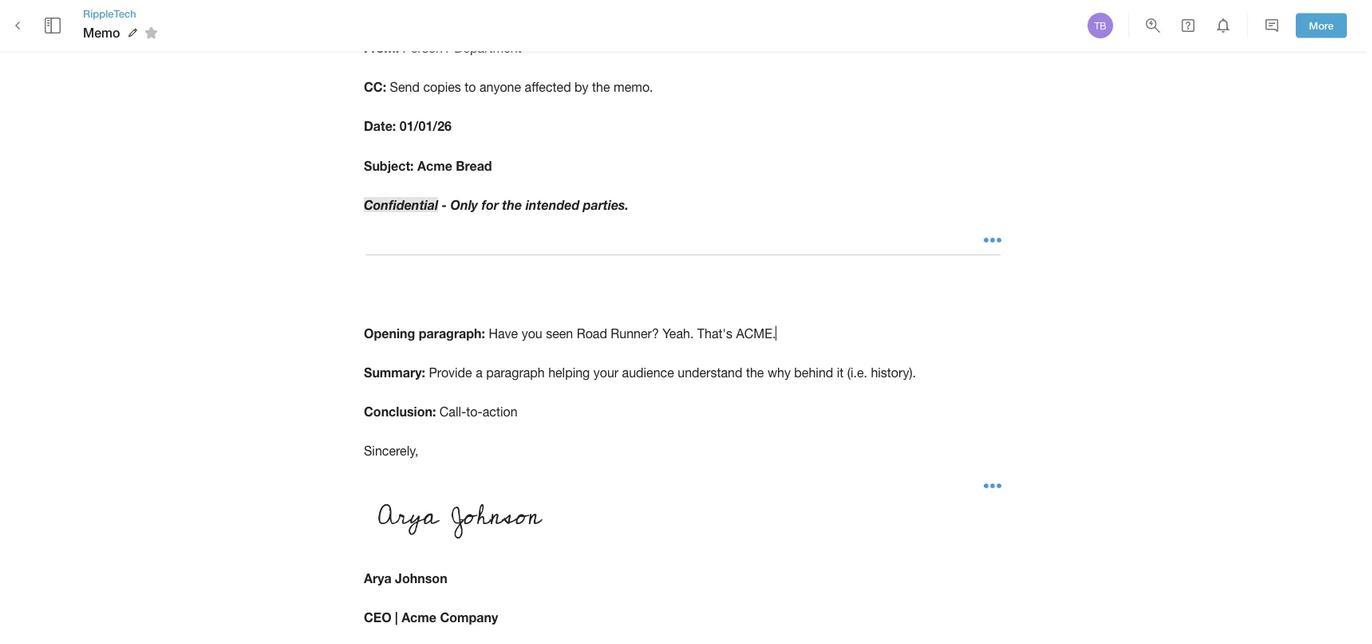 Task type: vqa. For each thing, say whether or not it's contained in the screenshot.


Task type: locate. For each thing, give the bounding box(es) containing it.
-
[[442, 197, 447, 212]]

person
[[403, 40, 443, 55]]

why
[[768, 365, 791, 380]]

runner?
[[611, 326, 659, 341]]

history).
[[871, 365, 916, 380]]

01/01/26
[[400, 119, 452, 134]]

seen
[[546, 326, 573, 341]]

copies
[[423, 80, 461, 94]]

tb button
[[1086, 10, 1116, 41]]

intended
[[526, 197, 580, 212]]

favorite image
[[142, 23, 161, 42]]

from:
[[364, 40, 399, 55]]

memo.
[[614, 80, 653, 94]]

parties.
[[583, 197, 629, 212]]

anyone
[[480, 80, 521, 94]]

the right by
[[592, 80, 610, 94]]

rippletech link
[[83, 6, 163, 21]]

rippletech
[[83, 7, 136, 19]]

the inside summary: provide a paragraph helping your audience understand the why behind it (i.e. history).
[[746, 365, 764, 380]]

more button
[[1296, 13, 1347, 38]]

action
[[483, 405, 518, 419]]

to-
[[466, 405, 483, 419]]

acme left bread
[[417, 158, 452, 173]]

subject: acme bread
[[364, 158, 492, 173]]

a
[[476, 365, 483, 380]]

the
[[592, 80, 610, 94], [502, 197, 522, 212], [746, 365, 764, 380]]

2 horizontal spatial the
[[746, 365, 764, 380]]

1 horizontal spatial the
[[592, 80, 610, 94]]

acme
[[417, 158, 452, 173], [402, 610, 437, 625]]

you
[[522, 326, 543, 341]]

the inside cc: send copies to anyone affected by the memo.
[[592, 80, 610, 94]]

1 vertical spatial the
[[502, 197, 522, 212]]

0 vertical spatial the
[[592, 80, 610, 94]]

confidential
[[364, 197, 438, 212]]

only
[[451, 197, 478, 212]]

/
[[446, 40, 451, 55]]

provide
[[429, 365, 472, 380]]

0 horizontal spatial the
[[502, 197, 522, 212]]

(i.e.
[[847, 365, 868, 380]]

the right "for"
[[502, 197, 522, 212]]

yeah.
[[663, 326, 694, 341]]

bread
[[456, 158, 492, 173]]

cc:
[[364, 79, 386, 94]]

0 vertical spatial acme
[[417, 158, 452, 173]]

summary: provide a paragraph helping your audience understand the why behind it (i.e. history).
[[364, 365, 916, 380]]

acme right '|'
[[402, 610, 437, 625]]

company
[[440, 610, 498, 625]]

2 vertical spatial the
[[746, 365, 764, 380]]

the left why
[[746, 365, 764, 380]]



Task type: describe. For each thing, give the bounding box(es) containing it.
date: 01/01/26
[[364, 119, 452, 134]]

subject:
[[364, 158, 414, 173]]

sincerely,
[[364, 444, 419, 458]]

arya
[[364, 571, 392, 586]]

more
[[1309, 19, 1334, 32]]

it
[[837, 365, 844, 380]]

send
[[390, 80, 420, 94]]

by
[[575, 80, 589, 94]]

opening
[[364, 326, 415, 341]]

conclusion: call-to-action
[[364, 404, 518, 419]]

from: person / department
[[364, 40, 522, 55]]

behind
[[794, 365, 833, 380]]

cc: send copies to anyone affected by the memo.
[[364, 79, 653, 94]]

paragraph
[[486, 365, 545, 380]]

have
[[489, 326, 518, 341]]

ceo | acme company
[[364, 610, 498, 625]]

ceo
[[364, 610, 392, 625]]

date:
[[364, 119, 396, 134]]

understand
[[678, 365, 743, 380]]

audience
[[622, 365, 674, 380]]

acme.
[[736, 326, 776, 341]]

affected
[[525, 80, 571, 94]]

arya johnson
[[364, 571, 447, 586]]

tb
[[1095, 20, 1107, 31]]

memo
[[83, 25, 120, 40]]

for
[[482, 197, 499, 212]]

paragraph:
[[419, 326, 485, 341]]

road
[[577, 326, 607, 341]]

helping
[[548, 365, 590, 380]]

to
[[465, 80, 476, 94]]

1 vertical spatial acme
[[402, 610, 437, 625]]

call-
[[440, 405, 466, 419]]

johnson
[[395, 571, 447, 586]]

conclusion:
[[364, 404, 436, 419]]

opening paragraph: have you seen road runner? yeah. that's acme.
[[364, 326, 776, 341]]

your
[[594, 365, 619, 380]]

department
[[454, 40, 522, 55]]

that's
[[697, 326, 733, 341]]

confidential - only for the intended parties.
[[364, 197, 629, 212]]

summary:
[[364, 365, 425, 380]]

|
[[395, 610, 398, 625]]



